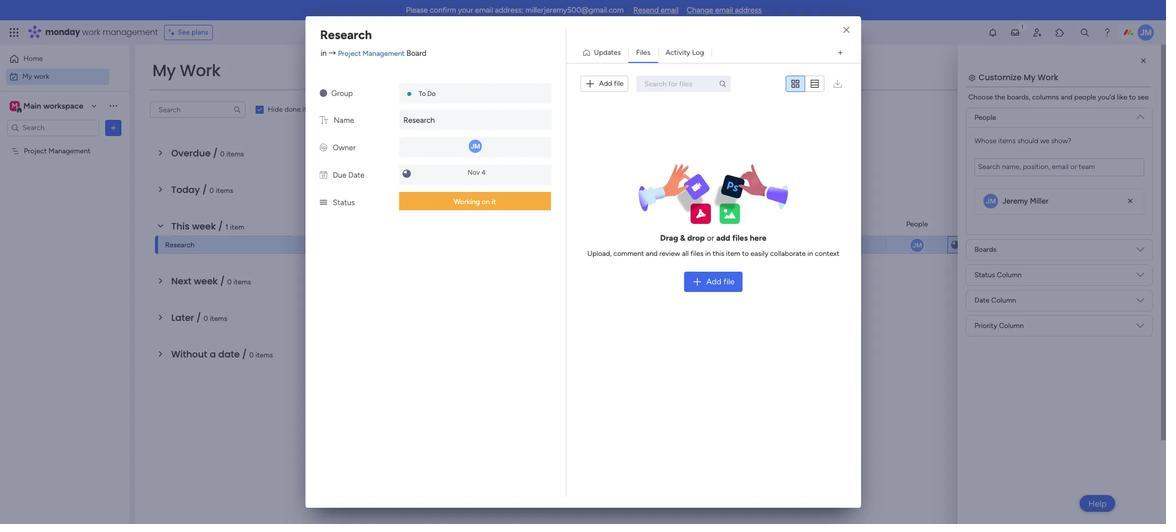 Task type: describe. For each thing, give the bounding box(es) containing it.
home
[[23, 54, 43, 63]]

due
[[333, 171, 347, 180]]

email for resend email
[[661, 6, 679, 15]]

column for date column
[[992, 296, 1017, 305]]

date column
[[975, 296, 1017, 305]]

/ right the overdue
[[213, 147, 218, 160]]

0 horizontal spatial research
[[165, 241, 195, 250]]

project inside list box
[[24, 147, 47, 155]]

monday work management
[[45, 26, 158, 38]]

jeremy miller
[[1003, 197, 1049, 206]]

a
[[210, 348, 216, 361]]

my work
[[22, 72, 49, 81]]

1 vertical spatial board
[[733, 220, 751, 228]]

help button
[[1080, 496, 1116, 512]]

dapulse date column image
[[320, 171, 327, 180]]

1 horizontal spatial add file button
[[684, 272, 743, 292]]

main
[[23, 101, 41, 111]]

0 for overdue /
[[220, 150, 225, 159]]

nov inside research dialog
[[468, 169, 480, 176]]

my for my work
[[152, 59, 176, 82]]

change
[[687, 6, 714, 15]]

email for change email address
[[715, 6, 733, 15]]

see plans button
[[164, 25, 213, 40]]

all
[[682, 249, 689, 258]]

owner
[[333, 143, 356, 152]]

customize
[[979, 72, 1022, 83]]

/ right later
[[197, 312, 201, 324]]

today / 0 items
[[171, 184, 233, 196]]

drop
[[688, 233, 705, 243]]

see
[[178, 28, 190, 37]]

upload, comment and review all files in this item to easily collaborate in context
[[588, 249, 840, 258]]

workspace image
[[10, 100, 20, 112]]

activity
[[666, 48, 691, 57]]

files button
[[629, 45, 658, 61]]

status for status column
[[975, 271, 996, 280]]

0 vertical spatial to
[[1130, 93, 1136, 102]]

column for priority column
[[999, 322, 1024, 330]]

add view image
[[839, 49, 843, 57]]

invite members image
[[1033, 27, 1043, 38]]

Search in workspace field
[[21, 122, 85, 134]]

later
[[171, 312, 194, 324]]

drag
[[660, 233, 679, 243]]

jeremy miller link
[[1003, 197, 1049, 206]]

priority column
[[975, 322, 1024, 330]]

add file for "add file" button to the right
[[707, 277, 735, 287]]

0 vertical spatial add file button
[[581, 76, 628, 92]]

add
[[717, 233, 731, 243]]

files
[[636, 48, 651, 57]]

1 vertical spatial project management link
[[695, 236, 789, 255]]

and inside research dialog
[[646, 249, 658, 258]]

activity log button
[[658, 45, 712, 61]]

file for the top "add file" button
[[614, 79, 624, 88]]

today
[[171, 184, 200, 196]]

nov 4 inside research dialog
[[468, 169, 486, 176]]

notifications image
[[988, 27, 998, 38]]

next
[[171, 275, 192, 288]]

columns
[[1033, 93, 1060, 102]]

none search field filter dashboard by text
[[150, 102, 246, 118]]

please confirm your email address: millerjeremy500@gmail.com
[[406, 6, 624, 15]]

1 horizontal spatial in
[[706, 249, 711, 258]]

2 vertical spatial management
[[721, 241, 763, 250]]

project management list box
[[0, 140, 130, 297]]

context
[[815, 249, 840, 258]]

log
[[692, 48, 704, 57]]

you'd
[[1098, 93, 1116, 102]]

to inside research dialog
[[419, 90, 426, 98]]

change email address link
[[687, 6, 762, 15]]

files for all
[[691, 249, 704, 258]]

add file for the top "add file" button
[[599, 79, 624, 88]]

1
[[225, 223, 228, 232]]

project management inside list box
[[24, 147, 91, 155]]

resend
[[634, 6, 659, 15]]

or
[[707, 233, 715, 243]]

overdue / 0 items
[[171, 147, 244, 160]]

change email address
[[687, 6, 762, 15]]

address:
[[495, 6, 524, 15]]

2 horizontal spatial in
[[808, 249, 813, 258]]

activity log
[[666, 48, 704, 57]]

to inside main content
[[815, 242, 822, 250]]

hide
[[268, 105, 283, 114]]

show?
[[1052, 137, 1072, 145]]

resend email link
[[634, 6, 679, 15]]

v2 status image
[[320, 198, 327, 207]]

next week / 0 items
[[171, 275, 251, 288]]

later / 0 items
[[171, 312, 228, 324]]

whose items should we show?
[[975, 137, 1072, 145]]

0 inside without a date / 0 items
[[249, 351, 254, 360]]

management
[[103, 26, 158, 38]]

file for "add file" button to the right
[[724, 277, 735, 287]]

to do inside research dialog
[[419, 90, 436, 98]]

should
[[1018, 137, 1039, 145]]

1 vertical spatial project management
[[696, 241, 763, 250]]

status column
[[975, 271, 1022, 280]]

1 vertical spatial nov 4
[[976, 240, 994, 248]]

jeremy
[[1003, 197, 1029, 206]]

customize my work
[[979, 72, 1059, 83]]

whose
[[975, 137, 997, 145]]

collaborate
[[770, 249, 806, 258]]

1 vertical spatial date
[[975, 296, 990, 305]]

inbox image
[[1011, 27, 1021, 38]]

1 image
[[1018, 21, 1027, 32]]

search everything image
[[1080, 27, 1090, 38]]

monday
[[45, 26, 80, 38]]

updates
[[594, 48, 621, 57]]

0 for today /
[[210, 187, 214, 195]]

do inside research dialog
[[428, 90, 436, 98]]



Task type: vqa. For each thing, say whether or not it's contained in the screenshot.
LIKE at the top right of page
yes



Task type: locate. For each thing, give the bounding box(es) containing it.
close image
[[844, 26, 850, 34]]

2 horizontal spatial management
[[721, 241, 763, 250]]

1 horizontal spatial to
[[815, 242, 822, 250]]

project management link inside research dialog
[[338, 49, 405, 58]]

nov 4 up working on it
[[468, 169, 486, 176]]

4 inside research dialog
[[482, 169, 486, 176]]

0 horizontal spatial search image
[[233, 106, 241, 114]]

1 vertical spatial nov
[[976, 240, 988, 248]]

items
[[303, 105, 320, 114], [999, 137, 1016, 145], [226, 150, 244, 159], [216, 187, 233, 195], [234, 278, 251, 287], [210, 315, 228, 323], [256, 351, 273, 360]]

0 horizontal spatial management
[[49, 147, 91, 155]]

date up priority
[[975, 296, 990, 305]]

see
[[1138, 93, 1149, 102]]

jeremy miller image left jeremy
[[984, 194, 999, 209]]

status inside main content
[[975, 271, 996, 280]]

work for my
[[34, 72, 49, 81]]

drag & drop or add files here
[[660, 233, 767, 243]]

dapulse text column image
[[320, 116, 328, 125]]

workspace selection element
[[10, 100, 85, 113]]

1 vertical spatial jeremy miller image
[[984, 194, 999, 209]]

none text field inside main content
[[975, 159, 1145, 176]]

item right 1
[[230, 223, 244, 232]]

items inside later / 0 items
[[210, 315, 228, 323]]

week for next
[[194, 275, 218, 288]]

date inside research dialog
[[348, 171, 365, 180]]

0 horizontal spatial add
[[599, 79, 612, 88]]

v2 multiple person column image
[[320, 143, 327, 152]]

to left the easily
[[742, 249, 749, 258]]

file
[[614, 79, 624, 88], [724, 277, 735, 287]]

overdue
[[171, 147, 211, 160]]

search image inside filter dashboard by text search box
[[233, 106, 241, 114]]

files for add
[[733, 233, 748, 243]]

plans
[[192, 28, 208, 37]]

board up the here
[[733, 220, 751, 228]]

0 vertical spatial nov 4
[[468, 169, 486, 176]]

1 horizontal spatial do
[[824, 242, 832, 250]]

in
[[321, 49, 327, 58], [706, 249, 711, 258], [808, 249, 813, 258]]

2 vertical spatial research
[[165, 241, 195, 250]]

1 horizontal spatial file
[[724, 277, 735, 287]]

work for monday
[[82, 26, 100, 38]]

items inside without a date / 0 items
[[256, 351, 273, 360]]

items inside 'today / 0 items'
[[216, 187, 233, 195]]

/ right the next
[[220, 275, 225, 288]]

see plans
[[178, 28, 208, 37]]

0 vertical spatial status
[[333, 198, 355, 207]]

2 horizontal spatial email
[[715, 6, 733, 15]]

management inside list box
[[49, 147, 91, 155]]

and left review
[[646, 249, 658, 258]]

1 horizontal spatial email
[[661, 6, 679, 15]]

column up date column
[[997, 271, 1022, 280]]

do
[[428, 90, 436, 98], [824, 242, 832, 250]]

help
[[1089, 499, 1107, 509]]

to right like
[[1130, 93, 1136, 102]]

work
[[180, 59, 221, 82], [1038, 72, 1059, 83]]

without a date / 0 items
[[171, 348, 273, 361]]

status right v2 status icon
[[333, 198, 355, 207]]

0 horizontal spatial and
[[646, 249, 658, 258]]

nov 4 up status column
[[976, 240, 994, 248]]

add for the top "add file" button
[[599, 79, 612, 88]]

2 horizontal spatial research
[[404, 116, 435, 125]]

jeremy miller image right "help" image on the right
[[1138, 24, 1154, 41]]

1 horizontal spatial work
[[1038, 72, 1059, 83]]

we
[[1041, 137, 1050, 145]]

select product image
[[9, 27, 19, 38]]

1 horizontal spatial work
[[82, 26, 100, 38]]

resend email
[[634, 6, 679, 15]]

people
[[975, 113, 997, 122], [907, 220, 928, 228]]

items inside "overdue / 0 items"
[[226, 150, 244, 159]]

without
[[171, 348, 207, 361]]

project management link
[[338, 49, 405, 58], [695, 236, 789, 255]]

/ right the today
[[202, 184, 207, 196]]

1 horizontal spatial status
[[975, 271, 996, 280]]

name
[[334, 116, 354, 125]]

0 right the overdue
[[220, 150, 225, 159]]

item right this
[[726, 249, 741, 258]]

add file button down upload, comment and review all files in this item to easily collaborate in context
[[684, 272, 743, 292]]

my down the home
[[22, 72, 32, 81]]

/ right date
[[242, 348, 247, 361]]

group
[[331, 89, 353, 98]]

0 horizontal spatial to
[[742, 249, 749, 258]]

item
[[230, 223, 244, 232], [726, 249, 741, 258]]

miller
[[1030, 197, 1049, 206]]

research dialog
[[0, 0, 1167, 525]]

this
[[713, 249, 725, 258]]

item inside this week / 1 item
[[230, 223, 244, 232]]

1 horizontal spatial add file
[[707, 277, 735, 287]]

work up "columns"
[[1038, 72, 1059, 83]]

0 horizontal spatial file
[[614, 79, 624, 88]]

3 email from the left
[[715, 6, 733, 15]]

1 horizontal spatial project management
[[696, 241, 763, 250]]

0 vertical spatial project management
[[24, 147, 91, 155]]

2 email from the left
[[661, 6, 679, 15]]

status for status
[[333, 198, 355, 207]]

0 horizontal spatial in
[[321, 49, 327, 58]]

email right the your
[[475, 6, 493, 15]]

1 vertical spatial to do
[[815, 242, 832, 250]]

management inside in → project management board
[[363, 49, 405, 58]]

column right priority
[[999, 322, 1024, 330]]

1 vertical spatial and
[[646, 249, 658, 258]]

add for "add file" button to the right
[[707, 277, 722, 287]]

1 vertical spatial do
[[824, 242, 832, 250]]

in left this
[[706, 249, 711, 258]]

boards
[[975, 246, 997, 254]]

&
[[680, 233, 686, 243]]

0 horizontal spatial date
[[348, 171, 365, 180]]

add down upload, comment and review all files in this item to easily collaborate in context
[[707, 277, 722, 287]]

it
[[492, 198, 496, 206]]

0 inside "overdue / 0 items"
[[220, 150, 225, 159]]

1 horizontal spatial 4
[[990, 240, 994, 248]]

1 vertical spatial status
[[975, 271, 996, 280]]

to
[[419, 90, 426, 98], [815, 242, 822, 250]]

0 right date
[[249, 351, 254, 360]]

jeremy miller image
[[1138, 24, 1154, 41], [984, 194, 999, 209]]

confirm
[[430, 6, 456, 15]]

1 horizontal spatial management
[[363, 49, 405, 58]]

1 horizontal spatial my
[[152, 59, 176, 82]]

item inside research dialog
[[726, 249, 741, 258]]

apps image
[[1055, 27, 1065, 38]]

0 horizontal spatial to
[[419, 90, 426, 98]]

0 horizontal spatial project management
[[24, 147, 91, 155]]

2 horizontal spatial my
[[1024, 72, 1036, 83]]

work
[[82, 26, 100, 38], [34, 72, 49, 81]]

0 right later
[[204, 315, 208, 323]]

done
[[285, 105, 301, 114]]

0 vertical spatial to do
[[419, 90, 436, 98]]

1 horizontal spatial nov 4
[[976, 240, 994, 248]]

0 vertical spatial research
[[320, 27, 372, 42]]

review
[[660, 249, 681, 258]]

like
[[1117, 93, 1128, 102]]

0 vertical spatial date
[[348, 171, 365, 180]]

main workspace
[[23, 101, 83, 111]]

research
[[320, 27, 372, 42], [404, 116, 435, 125], [165, 241, 195, 250]]

0 horizontal spatial nov
[[468, 169, 480, 176]]

to do
[[419, 90, 436, 98], [815, 242, 832, 250]]

0 inside 'today / 0 items'
[[210, 187, 214, 195]]

4
[[482, 169, 486, 176], [990, 240, 994, 248]]

status inside research dialog
[[333, 198, 355, 207]]

date right due
[[348, 171, 365, 180]]

and left "people"
[[1061, 93, 1073, 102]]

0 inside next week / 0 items
[[227, 278, 232, 287]]

gallery layout group
[[786, 76, 825, 92]]

files right add
[[733, 233, 748, 243]]

0 vertical spatial jeremy miller image
[[1138, 24, 1154, 41]]

project management
[[24, 147, 91, 155], [696, 241, 763, 250]]

my down see plans button
[[152, 59, 176, 82]]

None text field
[[975, 159, 1145, 176]]

management
[[363, 49, 405, 58], [49, 147, 91, 155], [721, 241, 763, 250]]

this
[[171, 220, 190, 233]]

1 vertical spatial work
[[34, 72, 49, 81]]

week for this
[[192, 220, 216, 233]]

nov up status column
[[976, 240, 988, 248]]

0 vertical spatial item
[[230, 223, 244, 232]]

board inside research dialog
[[407, 49, 427, 58]]

→
[[329, 49, 336, 58]]

email right change in the top right of the page
[[715, 6, 733, 15]]

in left →
[[321, 49, 327, 58]]

0 horizontal spatial files
[[691, 249, 704, 258]]

4 up status column
[[990, 240, 994, 248]]

1 horizontal spatial add
[[707, 277, 722, 287]]

0 vertical spatial add file
[[599, 79, 624, 88]]

0 right the today
[[210, 187, 214, 195]]

1 horizontal spatial people
[[975, 113, 997, 122]]

main content
[[135, 45, 1166, 525]]

status
[[333, 198, 355, 207], [975, 271, 996, 280]]

0 horizontal spatial board
[[407, 49, 427, 58]]

option
[[0, 142, 130, 144]]

1 horizontal spatial board
[[733, 220, 751, 228]]

choose
[[969, 93, 993, 102]]

to
[[1130, 93, 1136, 102], [742, 249, 749, 258]]

1 horizontal spatial search image
[[719, 80, 727, 88]]

0 horizontal spatial work
[[34, 72, 49, 81]]

1 horizontal spatial date
[[975, 296, 990, 305]]

my inside button
[[22, 72, 32, 81]]

0 vertical spatial nov
[[468, 169, 480, 176]]

home button
[[6, 51, 109, 67]]

0 horizontal spatial email
[[475, 6, 493, 15]]

workspace
[[43, 101, 83, 111]]

column
[[997, 271, 1022, 280], [992, 296, 1017, 305], [999, 322, 1024, 330]]

0 horizontal spatial status
[[333, 198, 355, 207]]

my
[[152, 59, 176, 82], [1024, 72, 1036, 83], [22, 72, 32, 81]]

Filter dashboard by text search field
[[150, 102, 246, 118]]

week right the next
[[194, 275, 218, 288]]

0 vertical spatial to
[[419, 90, 426, 98]]

millerjeremy500@gmail.com
[[526, 6, 624, 15]]

0
[[220, 150, 225, 159], [210, 187, 214, 195], [227, 278, 232, 287], [204, 315, 208, 323], [249, 351, 254, 360]]

my for my work
[[22, 72, 32, 81]]

email right resend
[[661, 6, 679, 15]]

on
[[482, 198, 490, 206]]

work down the home
[[34, 72, 49, 81]]

1 horizontal spatial research
[[320, 27, 372, 42]]

boards,
[[1007, 93, 1031, 102]]

0 for later /
[[204, 315, 208, 323]]

1 vertical spatial add
[[707, 277, 722, 287]]

1 vertical spatial project
[[24, 147, 47, 155]]

board down please
[[407, 49, 427, 58]]

due date
[[333, 171, 365, 180]]

0 vertical spatial management
[[363, 49, 405, 58]]

project inside in → project management board
[[338, 49, 361, 58]]

1 horizontal spatial and
[[1061, 93, 1073, 102]]

priority
[[975, 322, 998, 330]]

1 email from the left
[[475, 6, 493, 15]]

people
[[1075, 93, 1097, 102]]

my work button
[[6, 68, 109, 85]]

working
[[454, 198, 480, 206]]

hide done items
[[268, 105, 320, 114]]

0 horizontal spatial people
[[907, 220, 928, 228]]

v2 sun image
[[320, 89, 327, 98]]

4 up 'on'
[[482, 169, 486, 176]]

0 vertical spatial files
[[733, 233, 748, 243]]

/ left 1
[[218, 220, 223, 233]]

upload,
[[588, 249, 612, 258]]

week left 1
[[192, 220, 216, 233]]

column up "priority column"
[[992, 296, 1017, 305]]

1 horizontal spatial to do
[[815, 242, 832, 250]]

1 horizontal spatial item
[[726, 249, 741, 258]]

0 horizontal spatial work
[[180, 59, 221, 82]]

choose the boards, columns and people you'd like to see
[[969, 93, 1149, 102]]

0 vertical spatial 4
[[482, 169, 486, 176]]

work inside button
[[34, 72, 49, 81]]

search image inside dialog
[[719, 80, 727, 88]]

0 up later / 0 items
[[227, 278, 232, 287]]

the
[[995, 93, 1006, 102]]

m
[[12, 101, 18, 110]]

work right "monday"
[[82, 26, 100, 38]]

file down this
[[724, 277, 735, 287]]

files
[[733, 233, 748, 243], [691, 249, 704, 258]]

nov up working on it
[[468, 169, 480, 176]]

here
[[750, 233, 767, 243]]

1 horizontal spatial jeremy miller image
[[1138, 24, 1154, 41]]

your
[[458, 6, 473, 15]]

1 vertical spatial search image
[[233, 106, 241, 114]]

add file down this
[[707, 277, 735, 287]]

my up boards,
[[1024, 72, 1036, 83]]

1 vertical spatial 4
[[990, 240, 994, 248]]

0 vertical spatial work
[[82, 26, 100, 38]]

2 horizontal spatial project
[[696, 241, 719, 250]]

1 vertical spatial research
[[404, 116, 435, 125]]

in left context
[[808, 249, 813, 258]]

0 vertical spatial column
[[997, 271, 1022, 280]]

add down updates button on the top
[[599, 79, 612, 88]]

easily
[[751, 249, 769, 258]]

and
[[1061, 93, 1073, 102], [646, 249, 658, 258]]

files right all
[[691, 249, 704, 258]]

to inside research dialog
[[742, 249, 749, 258]]

0 vertical spatial and
[[1061, 93, 1073, 102]]

0 vertical spatial project management link
[[338, 49, 405, 58]]

0 horizontal spatial do
[[428, 90, 436, 98]]

date
[[348, 171, 365, 180], [975, 296, 990, 305]]

address
[[735, 6, 762, 15]]

1 vertical spatial item
[[726, 249, 741, 258]]

1 vertical spatial file
[[724, 277, 735, 287]]

work down "plans"
[[180, 59, 221, 82]]

add file button down updates button on the top
[[581, 76, 628, 92]]

week
[[192, 220, 216, 233], [194, 275, 218, 288]]

please
[[406, 6, 428, 15]]

main content containing overdue /
[[135, 45, 1166, 525]]

/
[[213, 147, 218, 160], [202, 184, 207, 196], [218, 220, 223, 233], [220, 275, 225, 288], [197, 312, 201, 324], [242, 348, 247, 361]]

in → project management board
[[321, 49, 427, 58]]

help image
[[1103, 27, 1113, 38]]

0 horizontal spatial to do
[[419, 90, 436, 98]]

0 vertical spatial people
[[975, 113, 997, 122]]

0 inside later / 0 items
[[204, 315, 208, 323]]

my work
[[152, 59, 221, 82]]

0 horizontal spatial my
[[22, 72, 32, 81]]

status down boards
[[975, 271, 996, 280]]

0 vertical spatial add
[[599, 79, 612, 88]]

0 horizontal spatial add file
[[599, 79, 624, 88]]

search image
[[719, 80, 727, 88], [233, 106, 241, 114]]

file down updates
[[614, 79, 624, 88]]

1 horizontal spatial to
[[1130, 93, 1136, 102]]

items inside next week / 0 items
[[234, 278, 251, 287]]

None search field
[[637, 76, 731, 92], [150, 102, 246, 118], [637, 76, 731, 92]]

this week / 1 item
[[171, 220, 244, 233]]

1 vertical spatial people
[[907, 220, 928, 228]]

1 vertical spatial add file button
[[684, 272, 743, 292]]

add file down updates
[[599, 79, 624, 88]]

comment
[[614, 249, 644, 258]]

updates button
[[578, 45, 629, 61]]

my inside main content
[[1024, 72, 1036, 83]]

1 horizontal spatial files
[[733, 233, 748, 243]]

column for status column
[[997, 271, 1022, 280]]

0 horizontal spatial jeremy miller image
[[984, 194, 999, 209]]

1 vertical spatial files
[[691, 249, 704, 258]]

1 vertical spatial add file
[[707, 277, 735, 287]]

date
[[218, 348, 240, 361]]

1 horizontal spatial nov
[[976, 240, 988, 248]]



